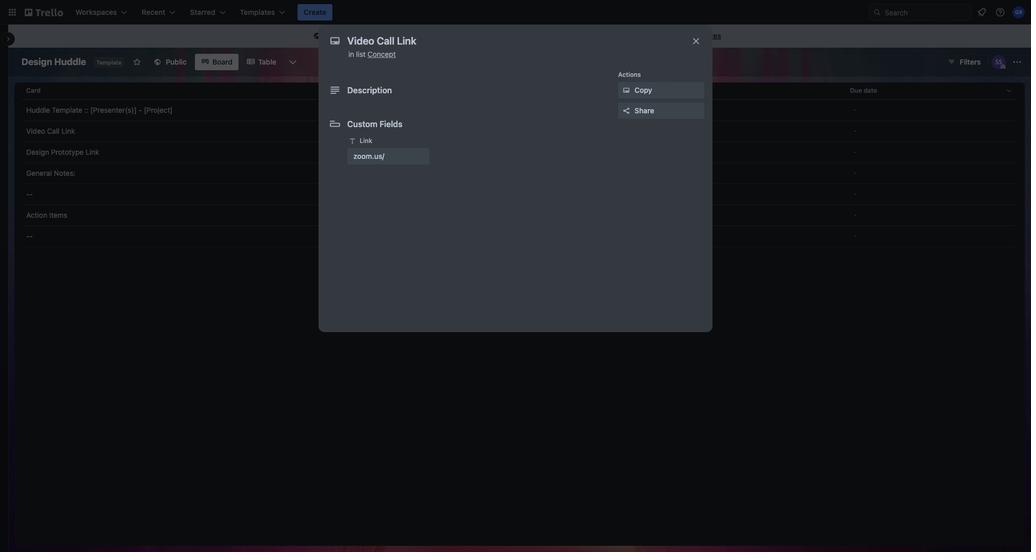 Task type: locate. For each thing, give the bounding box(es) containing it.
action items row
[[22, 205, 1018, 226]]

design up card
[[22, 56, 52, 67]]

concept down template
[[368, 50, 396, 59]]

link right prototype
[[86, 148, 99, 157]]

concept down custom at the top of the page
[[337, 148, 365, 157]]

concept for video call link
[[337, 127, 365, 136]]

due date button
[[847, 79, 1018, 103]]

internet
[[467, 31, 492, 40]]

members
[[679, 87, 708, 94]]

template left the ::
[[52, 106, 82, 114]]

filters button
[[945, 54, 985, 70]]

1 horizontal spatial huddle
[[54, 56, 86, 67]]

0 vertical spatial -- row
[[22, 184, 1018, 205]]

video
[[26, 127, 45, 136]]

link up zoom.us/
[[360, 137, 372, 145]]

0 vertical spatial huddle
[[54, 56, 86, 67]]

3 row from the top
[[22, 142, 1018, 163]]

2 vertical spatial concept
[[337, 148, 365, 157]]

table link
[[241, 54, 283, 70]]

0 horizontal spatial huddle
[[26, 106, 50, 114]]

-- row
[[22, 184, 1018, 205], [22, 226, 1018, 247]]

1 vertical spatial huddle
[[26, 106, 50, 114]]

huddle up the ::
[[54, 56, 86, 67]]

this is a public template for anyone on the internet to copy.
[[324, 31, 520, 40]]

0 horizontal spatial template
[[52, 106, 82, 114]]

design inside the design huddle text field
[[22, 56, 52, 67]]

1 vertical spatial template
[[52, 106, 82, 114]]

list
[[356, 50, 366, 59]]

template
[[96, 59, 122, 66], [52, 106, 82, 114]]

create button
[[298, 4, 333, 21]]

1 -- from the top
[[26, 190, 33, 199]]

None text field
[[342, 32, 681, 50]]

1 vertical spatial link
[[360, 137, 372, 145]]

zoom.us/
[[354, 152, 385, 161]]

0 vertical spatial -- link
[[26, 184, 328, 205]]

1 horizontal spatial link
[[86, 148, 99, 157]]

fields
[[380, 120, 403, 129]]

concept
[[368, 50, 396, 59], [337, 127, 365, 136], [337, 148, 365, 157]]

sm image left the this
[[312, 31, 322, 42]]

1 vertical spatial --
[[26, 232, 33, 241]]

-- up action
[[26, 190, 33, 199]]

star or unstar board image
[[133, 58, 141, 66]]

anyone
[[418, 31, 442, 40]]

call
[[47, 127, 60, 136]]

table
[[14, 79, 1026, 547]]

-- link down action items link
[[26, 226, 328, 247]]

notes:
[[54, 169, 76, 178]]

row
[[22, 79, 1018, 103], [22, 121, 1018, 142], [22, 142, 1018, 163]]

board
[[213, 57, 233, 66]]

0 vertical spatial link
[[61, 127, 75, 136]]

concept link
[[368, 50, 396, 59]]

link
[[61, 127, 75, 136], [360, 137, 372, 145], [86, 148, 99, 157]]

Board name text field
[[16, 54, 91, 70]]

2 row from the top
[[22, 121, 1018, 142]]

stu smith (stusmith18) image
[[992, 55, 1007, 69]]

design for design prototype link
[[26, 148, 49, 157]]

explore more templates link
[[635, 28, 728, 44]]

members button
[[675, 79, 847, 103]]

custom fields
[[348, 120, 403, 129]]

design up general
[[26, 148, 49, 157]]

1 row from the top
[[22, 79, 1018, 103]]

due
[[851, 87, 863, 94]]

row containing card
[[22, 79, 1018, 103]]

1 vertical spatial -- link
[[26, 226, 328, 247]]

concept for design prototype link
[[337, 148, 365, 157]]

design
[[22, 56, 52, 67], [26, 148, 49, 157]]

--
[[26, 190, 33, 199], [26, 232, 33, 241]]

board link
[[195, 54, 239, 70]]

2 horizontal spatial link
[[360, 137, 372, 145]]

0 vertical spatial template
[[96, 59, 122, 66]]

design inside design prototype link link
[[26, 148, 49, 157]]

-- link down general notes: link
[[26, 184, 328, 205]]

general
[[26, 169, 52, 178]]

template inside row
[[52, 106, 82, 114]]

huddle down card
[[26, 106, 50, 114]]

1 vertical spatial design
[[26, 148, 49, 157]]

2 vertical spatial link
[[86, 148, 99, 157]]

sm image
[[622, 85, 632, 95]]

search image
[[874, 8, 882, 16]]

-- down action
[[26, 232, 33, 241]]

[project]
[[144, 106, 173, 114]]

2 -- link from the top
[[26, 226, 328, 247]]

-- link
[[26, 184, 328, 205], [26, 226, 328, 247]]

actions
[[619, 71, 641, 79]]

explore
[[641, 31, 667, 40]]

primary element
[[0, 0, 1032, 25]]

huddle
[[54, 56, 86, 67], [26, 106, 50, 114]]

table containing huddle template :: [presenter(s)] - [project]
[[14, 79, 1026, 547]]

a
[[348, 31, 352, 40]]

custom
[[348, 120, 378, 129]]

1 vertical spatial -- row
[[22, 226, 1018, 247]]

1 vertical spatial concept
[[337, 127, 365, 136]]

-
[[139, 106, 142, 114], [26, 190, 29, 199], [29, 190, 33, 199], [26, 232, 29, 241], [29, 232, 33, 241]]

0 horizontal spatial link
[[61, 127, 75, 136]]

- inside row
[[139, 106, 142, 114]]

huddle template :: [presenter(s)] - [project]
[[26, 106, 173, 114]]

sm image
[[312, 31, 322, 42], [348, 136, 358, 146]]

public
[[166, 57, 187, 66]]

1 horizontal spatial sm image
[[348, 136, 358, 146]]

sm image down custom at the top of the page
[[348, 136, 358, 146]]

template left star or unstar board icon
[[96, 59, 122, 66]]

video call link
[[26, 127, 75, 136]]

0 vertical spatial design
[[22, 56, 52, 67]]

link right the call
[[61, 127, 75, 136]]

copy.
[[503, 31, 520, 40]]

in list concept
[[349, 50, 396, 59]]

share
[[635, 106, 655, 115]]

0 vertical spatial sm image
[[312, 31, 322, 42]]

0 vertical spatial --
[[26, 190, 33, 199]]

0 horizontal spatial sm image
[[312, 31, 322, 42]]

concept up zoom.us/
[[337, 127, 365, 136]]



Task type: describe. For each thing, give the bounding box(es) containing it.
1 horizontal spatial template
[[96, 59, 122, 66]]

link for video call link
[[61, 127, 75, 136]]

design for design huddle
[[22, 56, 52, 67]]

::
[[84, 106, 88, 114]]

date
[[864, 87, 878, 94]]

public button
[[147, 54, 193, 70]]

on
[[444, 31, 452, 40]]

Search field
[[882, 5, 972, 20]]

for
[[407, 31, 416, 40]]

card button
[[22, 79, 333, 103]]

action items link
[[26, 205, 328, 226]]

description
[[348, 86, 392, 95]]

in
[[349, 50, 354, 59]]

filters
[[960, 57, 981, 66]]

list
[[337, 87, 348, 94]]

video call link link
[[26, 121, 328, 142]]

this
[[324, 31, 338, 40]]

greg robinson (gregrobinson96) image
[[1013, 6, 1026, 18]]

action
[[26, 211, 47, 220]]

list button
[[333, 79, 504, 103]]

row containing design prototype link
[[22, 142, 1018, 163]]

link for design prototype link
[[86, 148, 99, 157]]

card
[[26, 87, 41, 94]]

to
[[494, 31, 501, 40]]

more
[[669, 31, 686, 40]]

general notes: row
[[22, 163, 1018, 184]]

huddle template :: [presenter(s)] - [project] link
[[26, 100, 328, 121]]

copy link
[[619, 82, 705, 99]]

1 -- link from the top
[[26, 184, 328, 205]]

huddle template :: [presenter(s)] - [project] row
[[22, 100, 1018, 121]]

explore more templates
[[641, 31, 722, 40]]

design prototype link link
[[26, 142, 328, 163]]

template
[[376, 31, 405, 40]]

templates
[[688, 31, 722, 40]]

huddle inside row
[[26, 106, 50, 114]]

row containing video call link
[[22, 121, 1018, 142]]

customize views image
[[288, 57, 298, 67]]

copy
[[635, 86, 653, 94]]

due date
[[851, 87, 878, 94]]

0 vertical spatial concept
[[368, 50, 396, 59]]

general notes: link
[[26, 163, 328, 184]]

the
[[454, 31, 465, 40]]

open information menu image
[[996, 7, 1006, 17]]

huddle inside text field
[[54, 56, 86, 67]]

prototype
[[51, 148, 84, 157]]

2 -- row from the top
[[22, 226, 1018, 247]]

[presenter(s)]
[[90, 106, 137, 114]]

0 notifications image
[[976, 6, 989, 18]]

2 -- from the top
[[26, 232, 33, 241]]

design huddle
[[22, 56, 86, 67]]

1 -- row from the top
[[22, 184, 1018, 205]]

public
[[354, 31, 374, 40]]

is
[[340, 31, 346, 40]]

design prototype link
[[26, 148, 99, 157]]

1 vertical spatial sm image
[[348, 136, 358, 146]]

action items
[[26, 211, 67, 220]]

table
[[258, 57, 277, 66]]

general notes:
[[26, 169, 76, 178]]

share button
[[619, 103, 705, 119]]

items
[[49, 211, 67, 220]]

create
[[304, 8, 327, 16]]

show menu image
[[1013, 57, 1023, 67]]



Task type: vqa. For each thing, say whether or not it's contained in the screenshot.
Project planning
no



